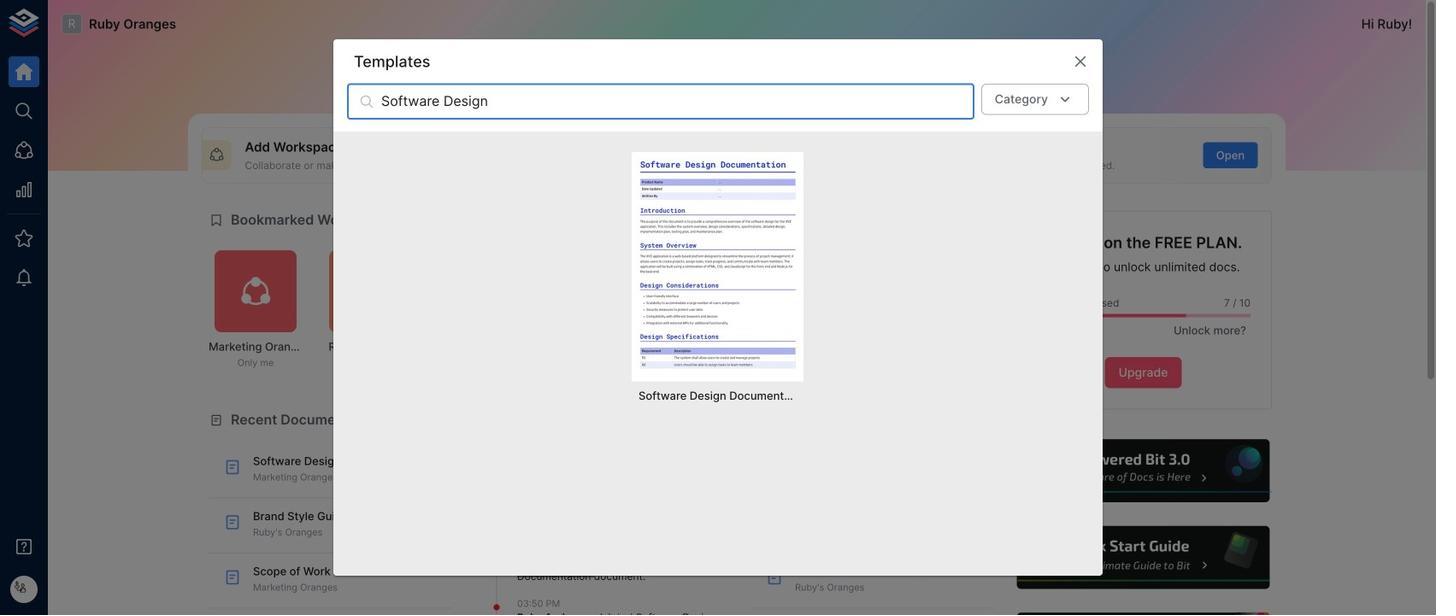 Task type: vqa. For each thing, say whether or not it's contained in the screenshot.
bottom help image
yes



Task type: locate. For each thing, give the bounding box(es) containing it.
0 vertical spatial help image
[[1015, 438, 1273, 506]]

2 vertical spatial help image
[[1015, 611, 1273, 616]]

dialog
[[334, 39, 1103, 577]]

1 vertical spatial help image
[[1015, 524, 1273, 592]]

software design documentation image
[[639, 159, 797, 370]]

help image
[[1015, 438, 1273, 506], [1015, 524, 1273, 592], [1015, 611, 1273, 616]]



Task type: describe. For each thing, give the bounding box(es) containing it.
2 help image from the top
[[1015, 524, 1273, 592]]

3 help image from the top
[[1015, 611, 1273, 616]]

1 help image from the top
[[1015, 438, 1273, 506]]

Search Templates... text field
[[381, 84, 975, 120]]



